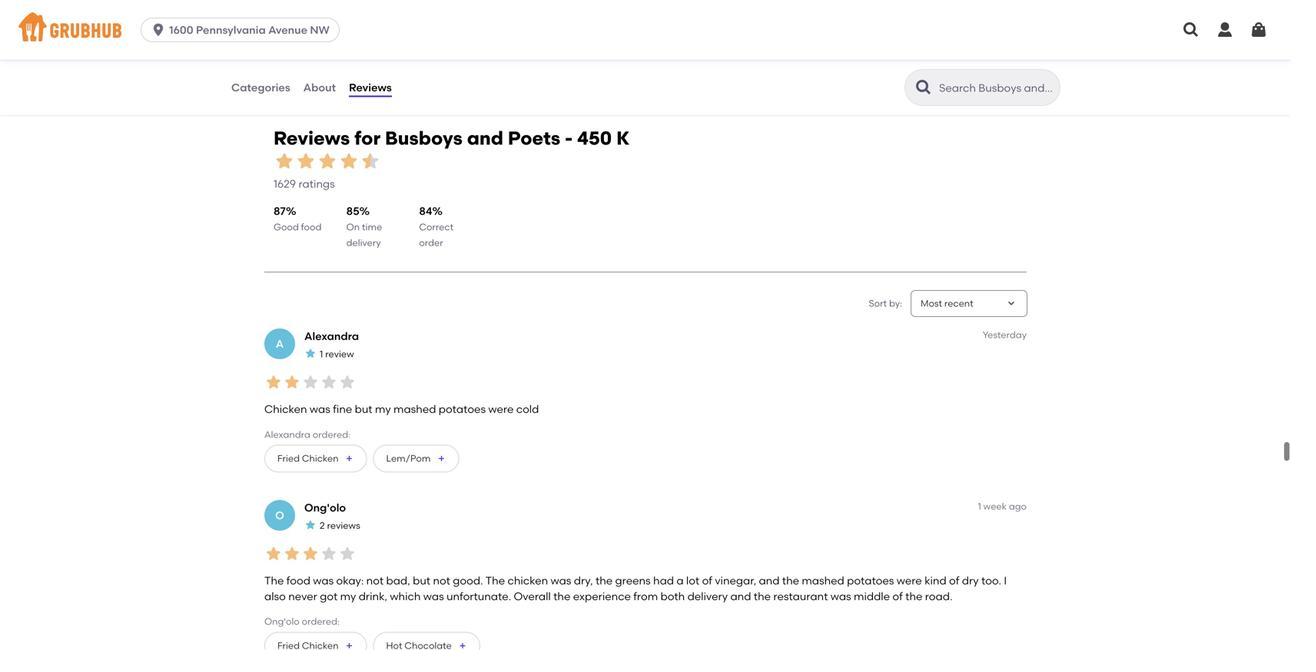 Task type: vqa. For each thing, say whether or not it's contained in the screenshot.
the bottommost were
yes



Task type: locate. For each thing, give the bounding box(es) containing it.
delivery inside 85 on time delivery
[[346, 237, 381, 249]]

not
[[366, 575, 384, 588], [433, 575, 450, 588]]

most recent
[[921, 298, 973, 309]]

ong'olo up 2 at the left bottom
[[304, 502, 346, 515]]

84
[[419, 205, 432, 218]]

1 horizontal spatial potatoes
[[847, 575, 894, 588]]

0 horizontal spatial not
[[366, 575, 384, 588]]

ordered:
[[313, 429, 350, 441], [302, 617, 340, 628]]

0 vertical spatial ong'olo
[[304, 502, 346, 515]]

sort by:
[[869, 298, 902, 309]]

star icon image
[[274, 151, 295, 172], [295, 151, 317, 172], [317, 151, 338, 172], [338, 151, 360, 172], [360, 151, 381, 172], [360, 151, 381, 172], [304, 348, 317, 360], [264, 373, 283, 392], [283, 373, 301, 392], [301, 373, 320, 392], [320, 373, 338, 392], [338, 373, 357, 392], [304, 519, 317, 532], [264, 545, 283, 563], [283, 545, 301, 563], [301, 545, 320, 563], [320, 545, 338, 563], [338, 545, 357, 563]]

450
[[577, 127, 612, 149]]

mashed up lem/pom button
[[393, 403, 436, 416]]

of
[[702, 575, 712, 588], [949, 575, 959, 588], [892, 590, 903, 604]]

plus icon image inside fried chicken button
[[345, 455, 354, 464]]

by:
[[889, 298, 902, 309]]

delivery down lot
[[687, 590, 728, 604]]

categories button
[[231, 60, 291, 115]]

potatoes up the middle
[[847, 575, 894, 588]]

88
[[987, 46, 999, 59]]

bad,
[[386, 575, 410, 588]]

recent
[[944, 298, 973, 309]]

1 for 1 review
[[320, 349, 323, 360]]

the left road.
[[905, 590, 922, 604]]

delivery
[[346, 237, 381, 249], [687, 590, 728, 604]]

dry
[[962, 575, 979, 588]]

1 horizontal spatial but
[[413, 575, 430, 588]]

plus icon image
[[345, 455, 354, 464], [437, 455, 446, 464], [345, 642, 354, 651], [458, 642, 467, 651]]

and up nw
[[307, 10, 325, 21]]

but up which
[[413, 575, 430, 588]]

of left dry
[[949, 575, 959, 588]]

reviews inside button
[[349, 81, 392, 94]]

1 vertical spatial reviews
[[274, 127, 350, 149]]

1 horizontal spatial not
[[433, 575, 450, 588]]

nw
[[310, 23, 330, 37]]

1 review
[[320, 349, 354, 360]]

0 horizontal spatial but
[[355, 403, 372, 416]]

0 vertical spatial my
[[375, 403, 391, 416]]

the down vinegar,
[[754, 590, 771, 604]]

the
[[596, 575, 613, 588], [782, 575, 799, 588], [553, 590, 570, 604], [754, 590, 771, 604], [905, 590, 922, 604]]

71
[[715, 46, 725, 59]]

my down okay:
[[340, 590, 356, 604]]

0 horizontal spatial the
[[264, 575, 284, 588]]

1 week ago
[[978, 502, 1027, 513]]

1 vertical spatial ong'olo
[[264, 617, 300, 628]]

ong'olo
[[304, 502, 346, 515], [264, 617, 300, 628]]

was left the middle
[[831, 590, 851, 604]]

20–35
[[253, 30, 280, 41]]

mashed up 'restaurant'
[[802, 575, 844, 588]]

1 vertical spatial food
[[286, 575, 310, 588]]

my inside the food was okay: not bad, but not good. the chicken was dry, the greens had a lot of vinegar, and the mashed potatoes were kind of dry too. i also never got my drink, which was unfortunate. overall the experience from both delivery and the restaurant was middle of the road.
[[340, 590, 356, 604]]

0 vertical spatial delivery
[[346, 237, 381, 249]]

the
[[264, 575, 284, 588], [485, 575, 505, 588]]

potatoes inside the food was okay: not bad, but not good. the chicken was dry, the greens had a lot of vinegar, and the mashed potatoes were kind of dry too. i also never got my drink, which was unfortunate. overall the experience from both delivery and the restaurant was middle of the road.
[[847, 575, 894, 588]]

1 horizontal spatial the
[[485, 575, 505, 588]]

ratings inside 20–35 min 136 ratings
[[453, 46, 489, 59]]

potatoes
[[439, 403, 486, 416], [847, 575, 894, 588]]

ong'olo for ong'olo
[[304, 502, 346, 515]]

1 horizontal spatial svg image
[[1250, 21, 1268, 39]]

the up the unfortunate.
[[485, 575, 505, 588]]

were inside the food was okay: not bad, but not good. the chicken was dry, the greens had a lot of vinegar, and the mashed potatoes were kind of dry too. i also never got my drink, which was unfortunate. overall the experience from both delivery and the restaurant was middle of the road.
[[897, 575, 922, 588]]

ordered: for fine
[[313, 429, 350, 441]]

were left "cold"
[[488, 403, 514, 416]]

fried
[[277, 454, 300, 465]]

85 on time delivery
[[346, 205, 382, 249]]

1 horizontal spatial delivery
[[687, 590, 728, 604]]

chicken
[[264, 403, 307, 416], [302, 454, 339, 465]]

the up 'restaurant'
[[782, 575, 799, 588]]

unfortunate.
[[447, 590, 511, 604]]

1 vertical spatial chicken
[[302, 454, 339, 465]]

0 vertical spatial food
[[301, 222, 321, 233]]

about
[[303, 81, 336, 94]]

ago
[[1009, 502, 1027, 513]]

0 horizontal spatial ong'olo
[[264, 617, 300, 628]]

1 vertical spatial 1
[[978, 502, 981, 513]]

chicken down alexandra ordered:
[[302, 454, 339, 465]]

middle
[[854, 590, 890, 604]]

got
[[320, 590, 338, 604]]

1 horizontal spatial ong'olo
[[304, 502, 346, 515]]

ong'olo down also
[[264, 617, 300, 628]]

ordered: down the fine
[[313, 429, 350, 441]]

lem/pom button
[[373, 445, 459, 473]]

0 vertical spatial alexandra
[[304, 330, 359, 343]]

84 correct order
[[419, 205, 453, 249]]

reviews up 1629 ratings
[[274, 127, 350, 149]]

1629
[[274, 177, 296, 190]]

drink,
[[359, 590, 387, 604]]

0 horizontal spatial svg image
[[1182, 21, 1200, 39]]

potatoes left "cold"
[[439, 403, 486, 416]]

0 horizontal spatial svg image
[[151, 22, 166, 38]]

87 good food
[[274, 205, 321, 233]]

1 vertical spatial ordered:
[[302, 617, 340, 628]]

alexandra
[[304, 330, 359, 343], [264, 429, 310, 441]]

20–35 min 136 ratings
[[253, 30, 489, 59]]

plus icon image down the unfortunate.
[[458, 642, 467, 651]]

busboys
[[385, 127, 463, 149]]

ratings right 1629
[[299, 177, 335, 190]]

0 horizontal spatial 1
[[320, 349, 323, 360]]

about button
[[303, 60, 337, 115]]

1 horizontal spatial mashed
[[802, 575, 844, 588]]

1 vertical spatial my
[[340, 590, 356, 604]]

main navigation navigation
[[0, 0, 1291, 60]]

was left the fine
[[310, 403, 330, 416]]

not left good.
[[433, 575, 450, 588]]

ratings for 88 ratings
[[1002, 46, 1038, 59]]

reviews for reviews
[[349, 81, 392, 94]]

were
[[488, 403, 514, 416], [897, 575, 922, 588]]

my right the fine
[[375, 403, 391, 416]]

plus icon image right lem/pom
[[437, 455, 446, 464]]

but right the fine
[[355, 403, 372, 416]]

lot
[[686, 575, 699, 588]]

alexandra up fried
[[264, 429, 310, 441]]

food up never
[[286, 575, 310, 588]]

alexandra for alexandra ordered:
[[264, 429, 310, 441]]

not up "drink," at the left bottom of the page
[[366, 575, 384, 588]]

Sort by: field
[[921, 297, 973, 311]]

categories
[[231, 81, 290, 94]]

for
[[354, 127, 381, 149]]

0 vertical spatial reviews
[[349, 81, 392, 94]]

chicken up alexandra ordered:
[[264, 403, 307, 416]]

chicken
[[508, 575, 548, 588]]

88 ratings
[[987, 46, 1038, 59]]

1 vertical spatial mashed
[[802, 575, 844, 588]]

1
[[320, 349, 323, 360], [978, 502, 981, 513]]

plus icon image right "fried chicken" on the bottom of page
[[345, 455, 354, 464]]

vinegar,
[[715, 575, 756, 588]]

1 vertical spatial were
[[897, 575, 922, 588]]

1 vertical spatial delivery
[[687, 590, 728, 604]]

of right the middle
[[892, 590, 903, 604]]

-
[[565, 127, 573, 149]]

was
[[310, 403, 330, 416], [313, 575, 334, 588], [551, 575, 571, 588], [423, 590, 444, 604], [831, 590, 851, 604]]

1 left week
[[978, 502, 981, 513]]

1 horizontal spatial my
[[375, 403, 391, 416]]

yesterday
[[983, 330, 1027, 341]]

a
[[276, 338, 284, 351]]

0 horizontal spatial were
[[488, 403, 514, 416]]

alexandra up 1 review
[[304, 330, 359, 343]]

ratings right 71
[[727, 46, 764, 59]]

plus icon image inside lem/pom button
[[437, 455, 446, 464]]

1 vertical spatial alexandra
[[264, 429, 310, 441]]

delivery down time
[[346, 237, 381, 249]]

ratings right 136
[[453, 46, 489, 59]]

were left kind
[[897, 575, 922, 588]]

ratings right 88
[[1002, 46, 1038, 59]]

the up experience
[[596, 575, 613, 588]]

0 vertical spatial mashed
[[393, 403, 436, 416]]

svg image
[[1216, 21, 1234, 39], [151, 22, 166, 38]]

ong'olo ordered:
[[264, 617, 340, 628]]

my
[[375, 403, 391, 416], [340, 590, 356, 604]]

1 vertical spatial potatoes
[[847, 575, 894, 588]]

0 horizontal spatial my
[[340, 590, 356, 604]]

1 horizontal spatial 1
[[978, 502, 981, 513]]

food
[[301, 222, 321, 233], [286, 575, 310, 588]]

svg image
[[1182, 21, 1200, 39], [1250, 21, 1268, 39]]

most
[[921, 298, 942, 309]]

1 horizontal spatial were
[[897, 575, 922, 588]]

0 vertical spatial ordered:
[[313, 429, 350, 441]]

0 vertical spatial 1
[[320, 349, 323, 360]]

1600 pennsylvania avenue nw button
[[141, 18, 346, 42]]

ordered: for was
[[302, 617, 340, 628]]

poets
[[508, 127, 560, 149]]

reviews down 20–35 min 136 ratings
[[349, 81, 392, 94]]

the up also
[[264, 575, 284, 588]]

okay:
[[336, 575, 364, 588]]

on
[[346, 222, 360, 233]]

2 svg image from the left
[[1250, 21, 1268, 39]]

0 vertical spatial but
[[355, 403, 372, 416]]

and
[[307, 10, 325, 21], [467, 127, 503, 149], [759, 575, 780, 588], [730, 590, 751, 604]]

87
[[274, 205, 286, 218]]

sort
[[869, 298, 887, 309]]

ratings
[[453, 46, 489, 59], [727, 46, 764, 59], [1002, 46, 1038, 59], [299, 177, 335, 190]]

0 horizontal spatial delivery
[[346, 237, 381, 249]]

but
[[355, 403, 372, 416], [413, 575, 430, 588]]

was right which
[[423, 590, 444, 604]]

ordered: down got
[[302, 617, 340, 628]]

chicken was fine but my mashed potatoes were cold
[[264, 403, 539, 416]]

food inside the food was okay: not bad, but not good. the chicken was dry, the greens had a lot of vinegar, and the mashed potatoes were kind of dry too. i also never got my drink, which was unfortunate. overall the experience from both delivery and the restaurant was middle of the road.
[[286, 575, 310, 588]]

caret down icon image
[[1005, 298, 1017, 310]]

the right overall
[[553, 590, 570, 604]]

1 left review
[[320, 349, 323, 360]]

of right lot
[[702, 575, 712, 588]]

and right vinegar,
[[759, 575, 780, 588]]

2 horizontal spatial of
[[949, 575, 959, 588]]

was left dry,
[[551, 575, 571, 588]]

0 horizontal spatial potatoes
[[439, 403, 486, 416]]

1 vertical spatial but
[[413, 575, 430, 588]]

Search Busboys and Poets - 450 K search field
[[938, 81, 1055, 95]]

food right good
[[301, 222, 321, 233]]



Task type: describe. For each thing, give the bounding box(es) containing it.
reviews for reviews for busboys and poets - 450 k
[[274, 127, 350, 149]]

food inside 87 good food
[[301, 222, 321, 233]]

correct
[[419, 222, 453, 233]]

had
[[653, 575, 674, 588]]

experience
[[573, 590, 631, 604]]

was up got
[[313, 575, 334, 588]]

both
[[660, 590, 685, 604]]

1 the from the left
[[264, 575, 284, 588]]

reviews button
[[348, 60, 393, 115]]

1600
[[169, 23, 193, 37]]

alexandra for alexandra
[[304, 330, 359, 343]]

71 ratings
[[715, 46, 764, 59]]

1 for 1 week ago
[[978, 502, 981, 513]]

85
[[346, 205, 359, 218]]

restaurant
[[773, 590, 828, 604]]

coffee
[[274, 10, 305, 21]]

svg image inside 1600 pennsylvania avenue nw button
[[151, 22, 166, 38]]

ong'olo for ong'olo ordered:
[[264, 617, 300, 628]]

cold
[[516, 403, 539, 416]]

greens
[[615, 575, 651, 588]]

order
[[419, 237, 443, 249]]

review
[[325, 349, 354, 360]]

good.
[[453, 575, 483, 588]]

kind
[[925, 575, 946, 588]]

2 reviews
[[320, 520, 360, 532]]

time
[[362, 222, 382, 233]]

i
[[1004, 575, 1007, 588]]

lem/pom
[[386, 454, 431, 465]]

pennsylvania
[[196, 23, 266, 37]]

2 the from the left
[[485, 575, 505, 588]]

subscription pass image
[[253, 10, 268, 22]]

plus icon image down okay:
[[345, 642, 354, 651]]

never
[[288, 590, 317, 604]]

road.
[[925, 590, 952, 604]]

1600 pennsylvania avenue nw
[[169, 23, 330, 37]]

ratings for 71 ratings
[[727, 46, 764, 59]]

min
[[282, 30, 299, 41]]

ratings for 1629 ratings
[[299, 177, 335, 190]]

good
[[274, 222, 299, 233]]

0 horizontal spatial of
[[702, 575, 712, 588]]

2 not from the left
[[433, 575, 450, 588]]

dry,
[[574, 575, 593, 588]]

1 horizontal spatial svg image
[[1216, 21, 1234, 39]]

o
[[275, 510, 284, 523]]

mashed inside the food was okay: not bad, but not good. the chicken was dry, the greens had a lot of vinegar, and the mashed potatoes were kind of dry too. i also never got my drink, which was unfortunate. overall the experience from both delivery and the restaurant was middle of the road.
[[802, 575, 844, 588]]

avenue
[[268, 23, 307, 37]]

1 svg image from the left
[[1182, 21, 1200, 39]]

overall
[[514, 590, 551, 604]]

1 horizontal spatial of
[[892, 590, 903, 604]]

136
[[434, 46, 450, 59]]

1629 ratings
[[274, 177, 335, 190]]

reviews for busboys and poets - 450 k
[[274, 127, 630, 149]]

week
[[983, 502, 1007, 513]]

0 vertical spatial chicken
[[264, 403, 307, 416]]

0 horizontal spatial mashed
[[393, 403, 436, 416]]

alexandra ordered:
[[264, 429, 350, 441]]

0 vertical spatial were
[[488, 403, 514, 416]]

tea
[[327, 10, 343, 21]]

search icon image
[[914, 78, 933, 97]]

0 vertical spatial potatoes
[[439, 403, 486, 416]]

delivery inside the food was okay: not bad, but not good. the chicken was dry, the greens had a lot of vinegar, and the mashed potatoes were kind of dry too. i also never got my drink, which was unfortunate. overall the experience from both delivery and the restaurant was middle of the road.
[[687, 590, 728, 604]]

1 not from the left
[[366, 575, 384, 588]]

which
[[390, 590, 421, 604]]

but inside the food was okay: not bad, but not good. the chicken was dry, the greens had a lot of vinegar, and the mashed potatoes were kind of dry too. i also never got my drink, which was unfortunate. overall the experience from both delivery and the restaurant was middle of the road.
[[413, 575, 430, 588]]

and left poets
[[467, 127, 503, 149]]

fine
[[333, 403, 352, 416]]

chicken inside fried chicken button
[[302, 454, 339, 465]]

also
[[264, 590, 286, 604]]

reviews
[[327, 520, 360, 532]]

k
[[616, 127, 630, 149]]

too.
[[981, 575, 1001, 588]]

the food was okay: not bad, but not good. the chicken was dry, the greens had a lot of vinegar, and the mashed potatoes were kind of dry too. i also never got my drink, which was unfortunate. overall the experience from both delivery and the restaurant was middle of the road.
[[264, 575, 1007, 604]]

and down vinegar,
[[730, 590, 751, 604]]

from
[[633, 590, 658, 604]]

fried chicken button
[[264, 445, 367, 473]]

2
[[320, 520, 325, 532]]

coffee and tea
[[274, 10, 343, 21]]

fried chicken
[[277, 454, 339, 465]]

a
[[677, 575, 684, 588]]



